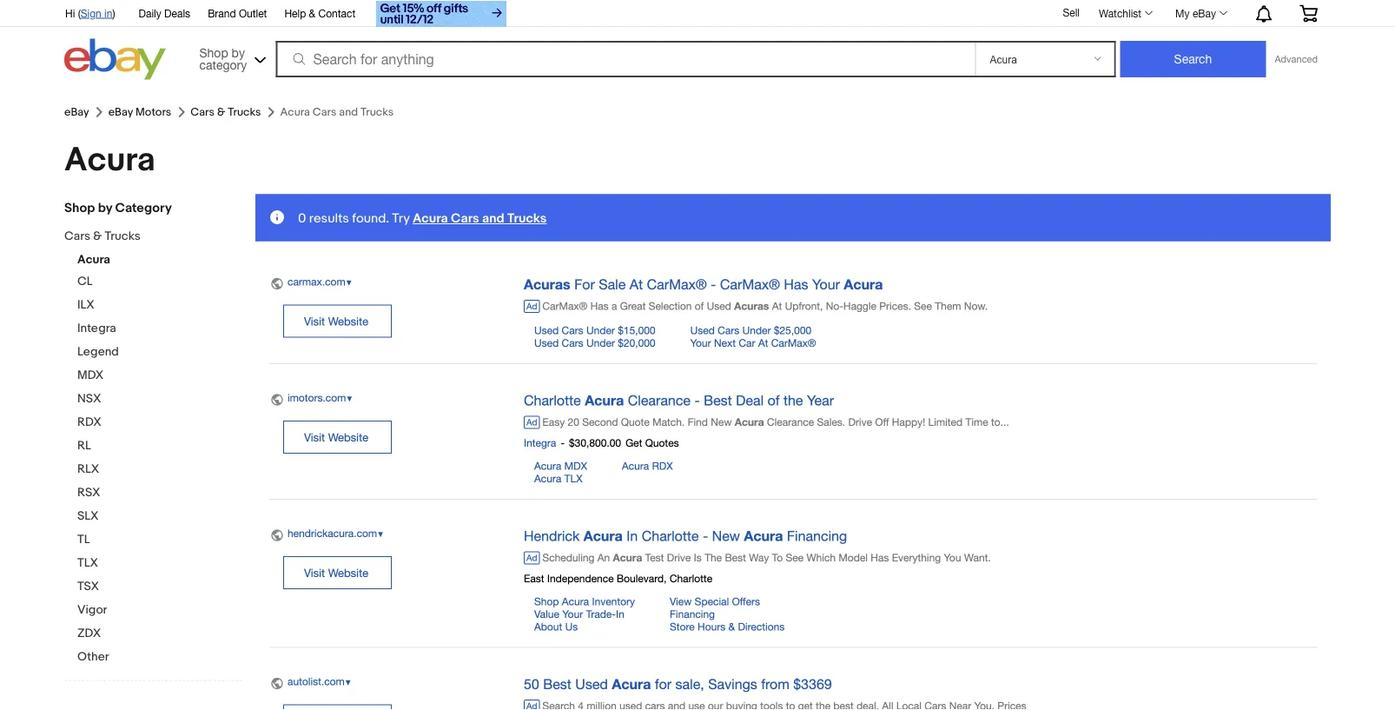 Task type: describe. For each thing, give the bounding box(es) containing it.
0 vertical spatial acura
[[64, 140, 155, 180]]

rlx
[[77, 462, 99, 477]]

trucks inside region
[[508, 211, 547, 226]]

contact
[[319, 7, 356, 19]]

by for category
[[232, 45, 245, 60]]

brand outlet
[[208, 7, 267, 19]]

motors
[[135, 105, 171, 119]]

ebay motors
[[108, 105, 171, 119]]

tl link
[[77, 532, 242, 549]]

advanced link
[[1267, 42, 1327, 76]]

and
[[482, 211, 505, 226]]

category
[[115, 200, 172, 216]]

Search for anything text field
[[279, 43, 972, 76]]

legend link
[[77, 345, 242, 361]]

cl
[[77, 274, 93, 289]]

)
[[113, 7, 115, 19]]

integra link
[[77, 321, 242, 338]]

acura inside region
[[413, 211, 448, 226]]

rlx link
[[77, 462, 242, 478]]

ebay link
[[64, 105, 89, 119]]

watchlist link
[[1090, 3, 1161, 23]]

try
[[392, 211, 410, 226]]

ebay inside my ebay link
[[1193, 7, 1217, 19]]

advanced
[[1275, 53, 1319, 65]]

help & contact
[[285, 7, 356, 19]]

my ebay link
[[1167, 3, 1236, 23]]

1 vertical spatial cars & trucks link
[[64, 229, 229, 246]]

(
[[78, 7, 81, 19]]

by for category
[[98, 200, 112, 216]]

slx link
[[77, 509, 242, 525]]

account navigation
[[56, 0, 1332, 29]]

sell link
[[1056, 6, 1088, 18]]

& for cars & trucks acura cl ilx integra legend mdx nsx rdx rl rlx rsx slx tl tlx tsx vigor zdx other
[[93, 229, 102, 244]]

hi
[[65, 7, 75, 19]]

rdx
[[77, 415, 101, 430]]

cars inside region
[[451, 211, 480, 226]]

0 vertical spatial cars & trucks link
[[191, 105, 261, 119]]

nsx link
[[77, 392, 242, 408]]

zdx
[[77, 626, 101, 641]]

ilx
[[77, 298, 95, 312]]

in
[[104, 7, 113, 19]]

sign
[[81, 7, 101, 19]]

shop by category banner
[[56, 0, 1332, 84]]

zdx link
[[77, 626, 242, 643]]

rsx
[[77, 485, 100, 500]]

tsx
[[77, 579, 99, 594]]

shop by category
[[199, 45, 247, 72]]

shop for shop by category
[[64, 200, 95, 216]]

ebay motors link
[[108, 105, 171, 119]]

tl
[[77, 532, 90, 547]]

0
[[298, 211, 306, 226]]

shop by category
[[64, 200, 172, 216]]

& for cars & trucks
[[217, 105, 225, 119]]

other link
[[77, 650, 242, 666]]



Task type: vqa. For each thing, say whether or not it's contained in the screenshot.
Account NAVIGATION
yes



Task type: locate. For each thing, give the bounding box(es) containing it.
get an extra 15% off image
[[377, 1, 507, 27]]

0 vertical spatial trucks
[[228, 105, 261, 119]]

your shopping cart image
[[1299, 5, 1319, 22]]

cars & trucks link down 'category'
[[64, 229, 229, 246]]

trucks down shop by category
[[105, 229, 141, 244]]

ebay
[[1193, 7, 1217, 19], [64, 105, 89, 119], [108, 105, 133, 119]]

trucks right and at top left
[[508, 211, 547, 226]]

1 vertical spatial acura
[[413, 211, 448, 226]]

2 vertical spatial acura
[[77, 252, 110, 267]]

help
[[285, 7, 306, 19]]

cars up cl
[[64, 229, 90, 244]]

acura right the try
[[413, 211, 448, 226]]

by
[[232, 45, 245, 60], [98, 200, 112, 216]]

deals
[[164, 7, 190, 19]]

shop inside "shop by category"
[[199, 45, 228, 60]]

mdx link
[[77, 368, 242, 385]]

acura up shop by category
[[64, 140, 155, 180]]

trucks for cars & trucks
[[228, 105, 261, 119]]

shop down the brand
[[199, 45, 228, 60]]

& for help & contact
[[309, 7, 316, 19]]

cars for cars & trucks
[[191, 105, 215, 119]]

sell
[[1063, 6, 1080, 18]]

1 horizontal spatial trucks
[[228, 105, 261, 119]]

1 vertical spatial shop
[[64, 200, 95, 216]]

2 horizontal spatial ebay
[[1193, 7, 1217, 19]]

trucks for cars & trucks acura cl ilx integra legend mdx nsx rdx rl rlx rsx slx tl tlx tsx vigor zdx other
[[105, 229, 141, 244]]

2 horizontal spatial cars
[[451, 211, 480, 226]]

cars & trucks
[[191, 105, 261, 119]]

help & contact link
[[285, 4, 356, 23]]

1 horizontal spatial shop
[[199, 45, 228, 60]]

trucks
[[228, 105, 261, 119], [508, 211, 547, 226], [105, 229, 141, 244]]

0 results found. try acura cars and trucks
[[298, 211, 547, 226]]

my
[[1176, 7, 1190, 19]]

trucks inside cars & trucks acura cl ilx integra legend mdx nsx rdx rl rlx rsx slx tl tlx tsx vigor zdx other
[[105, 229, 141, 244]]

acura inside cars & trucks acura cl ilx integra legend mdx nsx rdx rl rlx rsx slx tl tlx tsx vigor zdx other
[[77, 252, 110, 267]]

shop for shop by category
[[199, 45, 228, 60]]

brand outlet link
[[208, 4, 267, 23]]

results
[[309, 211, 349, 226]]

nsx
[[77, 392, 101, 406]]

acura up cl
[[77, 252, 110, 267]]

tlx link
[[77, 556, 242, 572]]

ebay for ebay
[[64, 105, 89, 119]]

None submit
[[1121, 41, 1267, 77]]

rdx link
[[77, 415, 242, 432]]

cl link
[[77, 274, 242, 291]]

region containing 0 results found. try
[[256, 194, 1332, 241]]

rl link
[[77, 438, 242, 455]]

watchlist
[[1099, 7, 1142, 19]]

integra
[[77, 321, 116, 336]]

& down shop by category
[[93, 229, 102, 244]]

cars right 'motors'
[[191, 105, 215, 119]]

1 vertical spatial &
[[217, 105, 225, 119]]

by down brand outlet link
[[232, 45, 245, 60]]

cars & trucks acura cl ilx integra legend mdx nsx rdx rl rlx rsx slx tl tlx tsx vigor zdx other
[[64, 229, 141, 664]]

& down category
[[217, 105, 225, 119]]

cars & trucks link down category
[[191, 105, 261, 119]]

& inside cars & trucks acura cl ilx integra legend mdx nsx rdx rl rlx rsx slx tl tlx tsx vigor zdx other
[[93, 229, 102, 244]]

0 horizontal spatial by
[[98, 200, 112, 216]]

cars
[[191, 105, 215, 119], [451, 211, 480, 226], [64, 229, 90, 244]]

found.
[[352, 211, 389, 226]]

0 vertical spatial by
[[232, 45, 245, 60]]

rl
[[77, 438, 91, 453]]

2 vertical spatial trucks
[[105, 229, 141, 244]]

daily deals
[[139, 7, 190, 19]]

cars & trucks link
[[191, 105, 261, 119], [64, 229, 229, 246]]

by inside "shop by category"
[[232, 45, 245, 60]]

vigor link
[[77, 603, 242, 619]]

ilx link
[[77, 298, 242, 314]]

cars for cars & trucks acura cl ilx integra legend mdx nsx rdx rl rlx rsx slx tl tlx tsx vigor zdx other
[[64, 229, 90, 244]]

ebay left ebay motors link at the left top of page
[[64, 105, 89, 119]]

0 horizontal spatial &
[[93, 229, 102, 244]]

0 horizontal spatial trucks
[[105, 229, 141, 244]]

daily deals link
[[139, 4, 190, 23]]

1 vertical spatial by
[[98, 200, 112, 216]]

acura
[[64, 140, 155, 180], [413, 211, 448, 226], [77, 252, 110, 267]]

sign in link
[[81, 7, 113, 19]]

slx
[[77, 509, 99, 524]]

category
[[199, 57, 247, 72]]

legend
[[77, 345, 119, 359]]

1 vertical spatial cars
[[451, 211, 480, 226]]

& inside account 'navigation'
[[309, 7, 316, 19]]

tlx
[[77, 556, 98, 571]]

ebay for ebay motors
[[108, 105, 133, 119]]

shop by category button
[[192, 39, 270, 76]]

daily
[[139, 7, 161, 19]]

shop
[[199, 45, 228, 60], [64, 200, 95, 216]]

trucks down category
[[228, 105, 261, 119]]

acura cars and trucks link
[[413, 211, 547, 226]]

1 horizontal spatial &
[[217, 105, 225, 119]]

main content containing 0 results found. try
[[256, 194, 1332, 710]]

none submit inside the shop by category banner
[[1121, 41, 1267, 77]]

& right help
[[309, 7, 316, 19]]

by left 'category'
[[98, 200, 112, 216]]

1 horizontal spatial cars
[[191, 105, 215, 119]]

&
[[309, 7, 316, 19], [217, 105, 225, 119], [93, 229, 102, 244]]

vigor
[[77, 603, 107, 618]]

main content
[[256, 194, 1332, 710]]

cars inside cars & trucks acura cl ilx integra legend mdx nsx rdx rl rlx rsx slx tl tlx tsx vigor zdx other
[[64, 229, 90, 244]]

0 vertical spatial cars
[[191, 105, 215, 119]]

0 vertical spatial shop
[[199, 45, 228, 60]]

2 vertical spatial &
[[93, 229, 102, 244]]

brand
[[208, 7, 236, 19]]

my ebay
[[1176, 7, 1217, 19]]

mdx
[[77, 368, 104, 383]]

1 horizontal spatial by
[[232, 45, 245, 60]]

1 vertical spatial trucks
[[508, 211, 547, 226]]

0 horizontal spatial shop
[[64, 200, 95, 216]]

other
[[77, 650, 109, 664]]

hi ( sign in )
[[65, 7, 115, 19]]

outlet
[[239, 7, 267, 19]]

1 horizontal spatial ebay
[[108, 105, 133, 119]]

0 vertical spatial &
[[309, 7, 316, 19]]

2 horizontal spatial &
[[309, 7, 316, 19]]

0 horizontal spatial cars
[[64, 229, 90, 244]]

2 horizontal spatial trucks
[[508, 211, 547, 226]]

shop left 'category'
[[64, 200, 95, 216]]

region
[[256, 194, 1332, 241]]

2 vertical spatial cars
[[64, 229, 90, 244]]

cars left and at top left
[[451, 211, 480, 226]]

ebay left 'motors'
[[108, 105, 133, 119]]

rsx link
[[77, 485, 242, 502]]

0 horizontal spatial ebay
[[64, 105, 89, 119]]

ebay right my
[[1193, 7, 1217, 19]]

tsx link
[[77, 579, 242, 596]]



